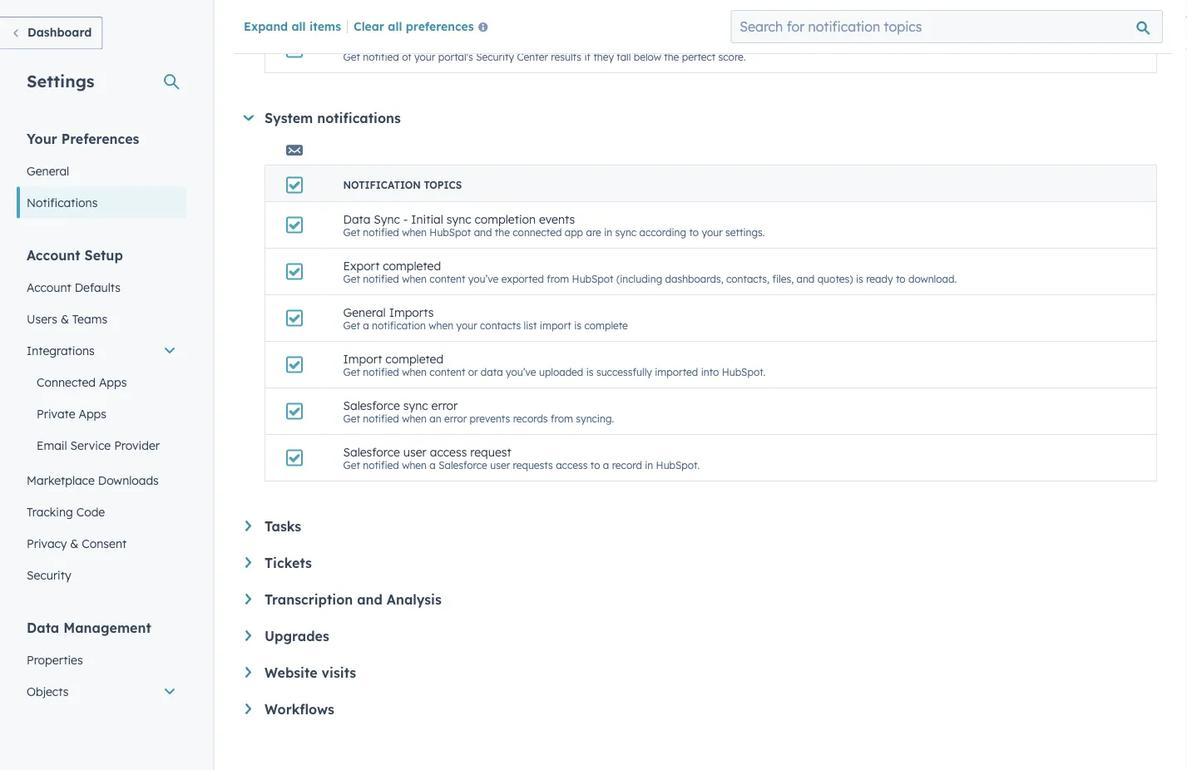 Task type: locate. For each thing, give the bounding box(es) containing it.
1 notified from the top
[[363, 51, 399, 63]]

syncing.
[[576, 413, 614, 425]]

Search for notification topics search field
[[731, 10, 1164, 43]]

5 notified from the top
[[363, 413, 399, 425]]

app
[[565, 226, 584, 239]]

your inside data sync - initial sync completion events get notified when hubspot and the connected app are in sync according to your settings.
[[702, 226, 723, 239]]

1 vertical spatial is
[[575, 319, 582, 332]]

general for general imports get a notification when your contacts list import is complete
[[343, 305, 386, 319]]

all right clear
[[388, 19, 402, 33]]

tracking code link
[[17, 497, 186, 528]]

error right an in the bottom of the page
[[445, 413, 467, 425]]

7 get from the top
[[343, 459, 360, 472]]

list
[[524, 319, 537, 332]]

content up imports
[[430, 273, 466, 285]]

0 vertical spatial and
[[474, 226, 492, 239]]

get inside data sync - initial sync completion events get notified when hubspot and the connected app are in sync according to your settings.
[[343, 226, 360, 239]]

1 caret image from the top
[[246, 631, 251, 642]]

portal's
[[438, 51, 474, 63]]

0 horizontal spatial a
[[363, 319, 369, 332]]

1 vertical spatial content
[[430, 366, 466, 379]]

security
[[343, 36, 388, 51], [476, 51, 515, 63], [27, 568, 71, 583]]

0 horizontal spatial and
[[357, 592, 383, 609]]

sync
[[447, 212, 472, 226], [616, 226, 637, 239], [404, 398, 428, 413]]

the right below
[[664, 51, 680, 63]]

sync left an in the bottom of the page
[[404, 398, 428, 413]]

when left the request
[[402, 459, 427, 472]]

0 horizontal spatial your
[[415, 51, 436, 63]]

salesforce inside the salesforce sync error get notified when an error prevents records from syncing.
[[343, 398, 400, 413]]

1 vertical spatial and
[[797, 273, 815, 285]]

0 vertical spatial &
[[61, 312, 69, 326]]

your for imports
[[457, 319, 478, 332]]

caret image inside 'system notifications' dropdown button
[[243, 115, 254, 121]]

hubspot.
[[722, 366, 766, 379], [656, 459, 700, 472]]

downloads
[[98, 473, 159, 488]]

caret image left tickets
[[246, 558, 251, 568]]

content inside export completed get notified when content you've exported from hubspot (including dashboards, contacts, files, and quotes) is ready to download.
[[430, 273, 466, 285]]

is left ready
[[857, 273, 864, 285]]

1 horizontal spatial and
[[474, 226, 492, 239]]

when up imports
[[402, 273, 427, 285]]

1 vertical spatial general
[[343, 305, 386, 319]]

general up 'import'
[[343, 305, 386, 319]]

hubspot. right record
[[656, 459, 700, 472]]

caret image inside transcription and analysis dropdown button
[[246, 594, 251, 605]]

and
[[474, 226, 492, 239], [797, 273, 815, 285], [357, 592, 383, 609]]

score.
[[719, 51, 746, 63]]

1 vertical spatial apps
[[79, 407, 107, 421]]

caret image for transcription and analysis
[[246, 594, 251, 605]]

1 vertical spatial data
[[27, 620, 59, 636]]

to
[[690, 226, 699, 239], [896, 273, 906, 285], [591, 459, 601, 472]]

0 vertical spatial hubspot
[[430, 226, 471, 239]]

2 horizontal spatial your
[[702, 226, 723, 239]]

0 vertical spatial data
[[343, 212, 371, 226]]

and right files,
[[797, 273, 815, 285]]

apps
[[99, 375, 127, 390], [79, 407, 107, 421]]

all left items at the left top
[[292, 19, 306, 33]]

a left record
[[603, 459, 610, 472]]

0 vertical spatial account
[[27, 247, 80, 263]]

service
[[70, 438, 111, 453]]

2 vertical spatial and
[[357, 592, 383, 609]]

is inside the general imports get a notification when your contacts list import is complete
[[575, 319, 582, 332]]

of
[[402, 51, 412, 63]]

get
[[343, 51, 360, 63], [343, 226, 360, 239], [343, 273, 360, 285], [343, 319, 360, 332], [343, 366, 360, 379], [343, 413, 360, 425], [343, 459, 360, 472]]

1 vertical spatial completed
[[386, 351, 444, 366]]

caret image
[[243, 115, 254, 121], [246, 521, 251, 532], [246, 558, 251, 568], [246, 594, 251, 605], [246, 704, 251, 715]]

caret image for tickets
[[246, 558, 251, 568]]

transcription and analysis
[[265, 592, 442, 609]]

caret image inside upgrades dropdown button
[[246, 631, 251, 642]]

0 vertical spatial to
[[690, 226, 699, 239]]

2 horizontal spatial is
[[857, 273, 864, 285]]

in inside 'salesforce user access request get notified when a salesforce user requests access to a record in hubspot.'
[[645, 459, 654, 472]]

to inside 'salesforce user access request get notified when a salesforce user requests access to a record in hubspot.'
[[591, 459, 601, 472]]

management
[[63, 620, 151, 636]]

2 get from the top
[[343, 226, 360, 239]]

caret image left system
[[243, 115, 254, 121]]

a inside the general imports get a notification when your contacts list import is complete
[[363, 319, 369, 332]]

transcription and analysis button
[[246, 592, 1158, 609]]

private apps link
[[17, 398, 186, 430]]

caret image inside tasks dropdown button
[[246, 521, 251, 532]]

1 horizontal spatial your
[[457, 319, 478, 332]]

get inside the salesforce sync error get notified when an error prevents records from syncing.
[[343, 413, 360, 425]]

data for data sync - initial sync completion events get notified when hubspot and the connected app are in sync according to your settings.
[[343, 212, 371, 226]]

general inside general link
[[27, 164, 69, 178]]

access
[[430, 445, 467, 459], [556, 459, 588, 472]]

caret image for tasks
[[246, 521, 251, 532]]

0 vertical spatial completed
[[383, 258, 441, 273]]

security down privacy
[[27, 568, 71, 583]]

2 caret image from the top
[[246, 668, 251, 678]]

0 vertical spatial is
[[857, 273, 864, 285]]

2 vertical spatial to
[[591, 459, 601, 472]]

you've right the data
[[506, 366, 537, 379]]

general imports get a notification when your contacts list import is complete
[[343, 305, 628, 332]]

1 vertical spatial the
[[495, 226, 510, 239]]

when right notification
[[429, 319, 454, 332]]

contacts
[[480, 319, 521, 332]]

content
[[430, 273, 466, 285], [430, 366, 466, 379]]

caret image
[[246, 631, 251, 642], [246, 668, 251, 678]]

0 vertical spatial you've
[[468, 273, 499, 285]]

4 notified from the top
[[363, 366, 399, 379]]

user left requests
[[490, 459, 510, 472]]

completed inside export completed get notified when content you've exported from hubspot (including dashboards, contacts, files, and quotes) is ready to download.
[[383, 258, 441, 273]]

when right sync
[[402, 226, 427, 239]]

1 vertical spatial account
[[27, 280, 71, 295]]

completed
[[383, 258, 441, 273], [386, 351, 444, 366]]

is right import
[[575, 319, 582, 332]]

1 horizontal spatial &
[[70, 537, 79, 551]]

consent
[[82, 537, 127, 551]]

6 get from the top
[[343, 413, 360, 425]]

1 vertical spatial your
[[702, 226, 723, 239]]

caret image inside tickets dropdown button
[[246, 558, 251, 568]]

account defaults link
[[17, 272, 186, 303]]

when left an in the bottom of the page
[[402, 413, 427, 425]]

2 vertical spatial is
[[587, 366, 594, 379]]

1 vertical spatial caret image
[[246, 668, 251, 678]]

1 horizontal spatial hubspot
[[572, 273, 614, 285]]

caret image left upgrades
[[246, 631, 251, 642]]

they
[[594, 51, 614, 63]]

when inside export completed get notified when content you've exported from hubspot (including dashboards, contacts, files, and quotes) is ready to download.
[[402, 273, 427, 285]]

1 vertical spatial hubspot
[[572, 273, 614, 285]]

1 horizontal spatial center
[[517, 51, 548, 63]]

dashboard
[[27, 25, 92, 40]]

notifications
[[27, 195, 98, 210]]

get inside the general imports get a notification when your contacts list import is complete
[[343, 319, 360, 332]]

and inside export completed get notified when content you've exported from hubspot (including dashboards, contacts, files, and quotes) is ready to download.
[[797, 273, 815, 285]]

account up users
[[27, 280, 71, 295]]

your inside the general imports get a notification when your contacts list import is complete
[[457, 319, 478, 332]]

0 vertical spatial caret image
[[246, 631, 251, 642]]

1 get from the top
[[343, 51, 360, 63]]

1 vertical spatial to
[[896, 273, 906, 285]]

import completed get notified when content or data you've uploaded is successfully imported into hubspot.
[[343, 351, 766, 379]]

0 horizontal spatial in
[[605, 226, 613, 239]]

0 horizontal spatial sync
[[404, 398, 428, 413]]

to left record
[[591, 459, 601, 472]]

content inside import completed get notified when content or data you've uploaded is successfully imported into hubspot.
[[430, 366, 466, 379]]

1 horizontal spatial in
[[645, 459, 654, 472]]

when inside 'salesforce user access request get notified when a salesforce user requests access to a record in hubspot.'
[[402, 459, 427, 472]]

notified
[[363, 51, 399, 63], [363, 226, 399, 239], [363, 273, 399, 285], [363, 366, 399, 379], [363, 413, 399, 425], [363, 459, 399, 472]]

data
[[343, 212, 371, 226], [27, 620, 59, 636]]

access right requests
[[556, 459, 588, 472]]

sync
[[374, 212, 400, 226]]

general down "your"
[[27, 164, 69, 178]]

security down clear
[[343, 36, 388, 51]]

from
[[547, 273, 570, 285], [551, 413, 574, 425]]

hubspot. inside import completed get notified when content or data you've uploaded is successfully imported into hubspot.
[[722, 366, 766, 379]]

the inside data sync - initial sync completion events get notified when hubspot and the connected app are in sync according to your settings.
[[495, 226, 510, 239]]

completed for export completed
[[383, 258, 441, 273]]

& right users
[[61, 312, 69, 326]]

0 vertical spatial the
[[664, 51, 680, 63]]

6 notified from the top
[[363, 459, 399, 472]]

caret image left tasks
[[246, 521, 251, 532]]

0 horizontal spatial general
[[27, 164, 69, 178]]

hubspot right -
[[430, 226, 471, 239]]

2 horizontal spatial to
[[896, 273, 906, 285]]

data for data management
[[27, 620, 59, 636]]

caret image left website
[[246, 668, 251, 678]]

from right exported
[[547, 273, 570, 285]]

1 horizontal spatial the
[[664, 51, 680, 63]]

hubspot
[[430, 226, 471, 239], [572, 273, 614, 285]]

3 notified from the top
[[363, 273, 399, 285]]

user down the salesforce sync error get notified when an error prevents records from syncing.
[[404, 445, 427, 459]]

caret image left transcription
[[246, 594, 251, 605]]

0 horizontal spatial all
[[292, 19, 306, 33]]

all inside button
[[388, 19, 402, 33]]

and left connected
[[474, 226, 492, 239]]

caret image for upgrades
[[246, 631, 251, 642]]

2 notified from the top
[[363, 226, 399, 239]]

salesforce
[[343, 398, 400, 413], [343, 445, 400, 459], [439, 459, 488, 472]]

general inside the general imports get a notification when your contacts list import is complete
[[343, 305, 386, 319]]

&
[[61, 312, 69, 326], [70, 537, 79, 551]]

account for account defaults
[[27, 280, 71, 295]]

0 horizontal spatial is
[[575, 319, 582, 332]]

email
[[37, 438, 67, 453]]

completed up imports
[[383, 258, 441, 273]]

ready
[[867, 273, 894, 285]]

0 horizontal spatial you've
[[468, 273, 499, 285]]

in right record
[[645, 459, 654, 472]]

apps up 'service'
[[79, 407, 107, 421]]

0 vertical spatial your
[[415, 51, 436, 63]]

1 horizontal spatial hubspot.
[[722, 366, 766, 379]]

your right of
[[415, 51, 436, 63]]

workflows button
[[246, 702, 1158, 718]]

to right according
[[690, 226, 699, 239]]

your left contacts
[[457, 319, 478, 332]]

1 horizontal spatial is
[[587, 366, 594, 379]]

1 vertical spatial &
[[70, 537, 79, 551]]

to right ready
[[896, 273, 906, 285]]

0 horizontal spatial to
[[591, 459, 601, 472]]

5 get from the top
[[343, 366, 360, 379]]

1 vertical spatial hubspot.
[[656, 459, 700, 472]]

0 horizontal spatial hubspot.
[[656, 459, 700, 472]]

an
[[430, 413, 442, 425]]

2 all from the left
[[388, 19, 402, 33]]

salesforce for salesforce sync error
[[343, 398, 400, 413]]

complete
[[585, 319, 628, 332]]

caret image left workflows
[[246, 704, 251, 715]]

a left notification
[[363, 319, 369, 332]]

upgrades button
[[246, 628, 1158, 645]]

provider
[[114, 438, 160, 453]]

completed down notification
[[386, 351, 444, 366]]

get inside import completed get notified when content or data you've uploaded is successfully imported into hubspot.
[[343, 366, 360, 379]]

notified inside 'salesforce user access request get notified when a salesforce user requests access to a record in hubspot.'
[[363, 459, 399, 472]]

0 vertical spatial in
[[605, 226, 613, 239]]

preferences
[[406, 19, 474, 33]]

when down notification
[[402, 366, 427, 379]]

2 horizontal spatial security
[[476, 51, 515, 63]]

account defaults
[[27, 280, 121, 295]]

1 content from the top
[[430, 273, 466, 285]]

0 horizontal spatial the
[[495, 226, 510, 239]]

data left sync
[[343, 212, 371, 226]]

2 vertical spatial your
[[457, 319, 478, 332]]

completion
[[475, 212, 536, 226]]

0 vertical spatial general
[[27, 164, 69, 178]]

from right records
[[551, 413, 574, 425]]

a down an in the bottom of the page
[[430, 459, 436, 472]]

0 horizontal spatial &
[[61, 312, 69, 326]]

imports
[[389, 305, 434, 319]]

1 vertical spatial from
[[551, 413, 574, 425]]

1 horizontal spatial you've
[[506, 366, 537, 379]]

email service provider
[[37, 438, 160, 453]]

website
[[265, 665, 318, 682]]

general link
[[17, 155, 186, 187]]

0 horizontal spatial access
[[430, 445, 467, 459]]

events
[[539, 212, 575, 226]]

0 horizontal spatial hubspot
[[430, 226, 471, 239]]

1 horizontal spatial data
[[343, 212, 371, 226]]

security right portal's
[[476, 51, 515, 63]]

2 account from the top
[[27, 280, 71, 295]]

1 horizontal spatial general
[[343, 305, 386, 319]]

in right are
[[605, 226, 613, 239]]

sync right are
[[616, 226, 637, 239]]

0 vertical spatial from
[[547, 273, 570, 285]]

settings.
[[726, 226, 765, 239]]

caret image inside the website visits dropdown button
[[246, 668, 251, 678]]

center down clear all preferences
[[391, 36, 428, 51]]

dashboard link
[[0, 17, 103, 50]]

all
[[292, 19, 306, 33], [388, 19, 402, 33]]

email service provider link
[[17, 430, 186, 462]]

2 horizontal spatial and
[[797, 273, 815, 285]]

1 account from the top
[[27, 247, 80, 263]]

clear
[[354, 19, 385, 33]]

private
[[37, 407, 75, 421]]

caret image for website visits
[[246, 668, 251, 678]]

4 get from the top
[[343, 319, 360, 332]]

clear all preferences button
[[354, 17, 495, 37]]

if
[[585, 51, 591, 63]]

report
[[431, 36, 465, 51]]

0 vertical spatial apps
[[99, 375, 127, 390]]

data up the properties
[[27, 620, 59, 636]]

apps down integrations button
[[99, 375, 127, 390]]

caret image inside 'workflows' dropdown button
[[246, 704, 251, 715]]

is inside export completed get notified when content you've exported from hubspot (including dashboards, contacts, files, and quotes) is ready to download.
[[857, 273, 864, 285]]

your
[[415, 51, 436, 63], [702, 226, 723, 239], [457, 319, 478, 332]]

content left or
[[430, 366, 466, 379]]

1 vertical spatial in
[[645, 459, 654, 472]]

your inside security center report get notified of your portal's security center results if they fall below the perfect score.
[[415, 51, 436, 63]]

marketplace
[[27, 473, 95, 488]]

your left settings.
[[702, 226, 723, 239]]

your for center
[[415, 51, 436, 63]]

0 horizontal spatial data
[[27, 620, 59, 636]]

get inside export completed get notified when content you've exported from hubspot (including dashboards, contacts, files, and quotes) is ready to download.
[[343, 273, 360, 285]]

2 horizontal spatial a
[[603, 459, 610, 472]]

1 horizontal spatial security
[[343, 36, 388, 51]]

access down an in the bottom of the page
[[430, 445, 467, 459]]

completed inside import completed get notified when content or data you've uploaded is successfully imported into hubspot.
[[386, 351, 444, 366]]

connected apps link
[[17, 367, 186, 398]]

& right privacy
[[70, 537, 79, 551]]

and left analysis
[[357, 592, 383, 609]]

is right uploaded
[[587, 366, 594, 379]]

security inside security link
[[27, 568, 71, 583]]

you've left exported
[[468, 273, 499, 285]]

0 horizontal spatial security
[[27, 568, 71, 583]]

3 get from the top
[[343, 273, 360, 285]]

sync right initial on the top left
[[447, 212, 472, 226]]

is inside import completed get notified when content or data you've uploaded is successfully imported into hubspot.
[[587, 366, 594, 379]]

caret image for workflows
[[246, 704, 251, 715]]

the left connected
[[495, 226, 510, 239]]

security for security
[[27, 568, 71, 583]]

1 all from the left
[[292, 19, 306, 33]]

records
[[513, 413, 548, 425]]

2 content from the top
[[430, 366, 466, 379]]

hubspot. right into
[[722, 366, 766, 379]]

center left results
[[517, 51, 548, 63]]

salesforce sync error get notified when an error prevents records from syncing.
[[343, 398, 614, 425]]

is
[[857, 273, 864, 285], [575, 319, 582, 332], [587, 366, 594, 379]]

account up account defaults
[[27, 247, 80, 263]]

privacy & consent link
[[17, 528, 186, 560]]

is for import completed
[[587, 366, 594, 379]]

0 vertical spatial hubspot.
[[722, 366, 766, 379]]

data inside data sync - initial sync completion events get notified when hubspot and the connected app are in sync according to your settings.
[[343, 212, 371, 226]]

hubspot left (including
[[572, 273, 614, 285]]

1 horizontal spatial all
[[388, 19, 402, 33]]

uploaded
[[539, 366, 584, 379]]

when inside data sync - initial sync completion events get notified when hubspot and the connected app are in sync according to your settings.
[[402, 226, 427, 239]]

1 vertical spatial you've
[[506, 366, 537, 379]]

0 vertical spatial content
[[430, 273, 466, 285]]

caret image for system notifications
[[243, 115, 254, 121]]

(including
[[617, 273, 663, 285]]

1 horizontal spatial to
[[690, 226, 699, 239]]

you've
[[468, 273, 499, 285], [506, 366, 537, 379]]

notified inside export completed get notified when content you've exported from hubspot (including dashboards, contacts, files, and quotes) is ready to download.
[[363, 273, 399, 285]]



Task type: describe. For each thing, give the bounding box(es) containing it.
upgrades
[[265, 628, 329, 645]]

system
[[265, 110, 313, 127]]

account setup element
[[17, 246, 186, 591]]

download.
[[909, 273, 957, 285]]

requests
[[513, 459, 553, 472]]

all for expand
[[292, 19, 306, 33]]

users & teams link
[[17, 303, 186, 335]]

topics
[[424, 179, 462, 191]]

request
[[471, 445, 512, 459]]

is for general imports
[[575, 319, 582, 332]]

your
[[27, 130, 57, 147]]

import
[[540, 319, 572, 332]]

you've inside export completed get notified when content you've exported from hubspot (including dashboards, contacts, files, and quotes) is ready to download.
[[468, 273, 499, 285]]

data sync - initial sync completion events get notified when hubspot and the connected app are in sync according to your settings.
[[343, 212, 765, 239]]

error left prevents
[[432, 398, 458, 413]]

visits
[[322, 665, 356, 682]]

contacts,
[[727, 273, 770, 285]]

security for security center report get notified of your portal's security center results if they fall below the perfect score.
[[343, 36, 388, 51]]

notifications link
[[17, 187, 186, 219]]

website visits
[[265, 665, 356, 682]]

users & teams
[[27, 312, 107, 326]]

system notifications button
[[243, 110, 1158, 127]]

marketplace downloads
[[27, 473, 159, 488]]

apps for private apps
[[79, 407, 107, 421]]

account setup
[[27, 247, 123, 263]]

fall
[[617, 51, 631, 63]]

& for privacy
[[70, 537, 79, 551]]

1 horizontal spatial sync
[[447, 212, 472, 226]]

1 horizontal spatial a
[[430, 459, 436, 472]]

or
[[468, 366, 478, 379]]

notification
[[343, 179, 421, 191]]

data management
[[27, 620, 151, 636]]

are
[[586, 226, 602, 239]]

0 horizontal spatial center
[[391, 36, 428, 51]]

settings
[[27, 70, 95, 91]]

quotes)
[[818, 273, 854, 285]]

import
[[343, 351, 382, 366]]

your preferences element
[[17, 129, 186, 219]]

from inside the salesforce sync error get notified when an error prevents records from syncing.
[[551, 413, 574, 425]]

notified inside import completed get notified when content or data you've uploaded is successfully imported into hubspot.
[[363, 366, 399, 379]]

tasks button
[[246, 519, 1158, 535]]

& for users
[[61, 312, 69, 326]]

tickets button
[[246, 555, 1158, 572]]

security link
[[17, 560, 186, 591]]

items
[[310, 19, 341, 33]]

website visits button
[[246, 665, 1158, 682]]

notification
[[372, 319, 426, 332]]

defaults
[[75, 280, 121, 295]]

integrations button
[[17, 335, 186, 367]]

apps for connected apps
[[99, 375, 127, 390]]

data management element
[[17, 619, 186, 771]]

content for export completed
[[430, 273, 466, 285]]

exported
[[502, 273, 544, 285]]

2 horizontal spatial sync
[[616, 226, 637, 239]]

the inside security center report get notified of your portal's security center results if they fall below the perfect score.
[[664, 51, 680, 63]]

properties link
[[17, 645, 186, 676]]

and inside data sync - initial sync completion events get notified when hubspot and the connected app are in sync according to your settings.
[[474, 226, 492, 239]]

dashboards,
[[666, 273, 724, 285]]

code
[[76, 505, 105, 519]]

properties
[[27, 653, 83, 668]]

setup
[[85, 247, 123, 263]]

tracking code
[[27, 505, 105, 519]]

tasks
[[265, 519, 302, 535]]

in inside data sync - initial sync completion events get notified when hubspot and the connected app are in sync according to your settings.
[[605, 226, 613, 239]]

from inside export completed get notified when content you've exported from hubspot (including dashboards, contacts, files, and quotes) is ready to download.
[[547, 273, 570, 285]]

marketplace downloads link
[[17, 465, 186, 497]]

export completed get notified when content you've exported from hubspot (including dashboards, contacts, files, and quotes) is ready to download.
[[343, 258, 957, 285]]

sync inside the salesforce sync error get notified when an error prevents records from syncing.
[[404, 398, 428, 413]]

you've inside import completed get notified when content or data you've uploaded is successfully imported into hubspot.
[[506, 366, 537, 379]]

to inside export completed get notified when content you've exported from hubspot (including dashboards, contacts, files, and quotes) is ready to download.
[[896, 273, 906, 285]]

when inside import completed get notified when content or data you've uploaded is successfully imported into hubspot.
[[402, 366, 427, 379]]

prevents
[[470, 413, 511, 425]]

when inside the general imports get a notification when your contacts list import is complete
[[429, 319, 454, 332]]

general for general
[[27, 164, 69, 178]]

analysis
[[387, 592, 442, 609]]

expand all items
[[244, 19, 341, 33]]

connected apps
[[37, 375, 127, 390]]

get inside 'salesforce user access request get notified when a salesforce user requests access to a record in hubspot.'
[[343, 459, 360, 472]]

according
[[640, 226, 687, 239]]

get inside security center report get notified of your portal's security center results if they fall below the perfect score.
[[343, 51, 360, 63]]

record
[[612, 459, 643, 472]]

notified inside data sync - initial sync completion events get notified when hubspot and the connected app are in sync according to your settings.
[[363, 226, 399, 239]]

privacy & consent
[[27, 537, 127, 551]]

notified inside security center report get notified of your portal's security center results if they fall below the perfect score.
[[363, 51, 399, 63]]

completed for import completed
[[386, 351, 444, 366]]

objects button
[[17, 676, 186, 708]]

export
[[343, 258, 380, 273]]

hubspot inside data sync - initial sync completion events get notified when hubspot and the connected app are in sync according to your settings.
[[430, 226, 471, 239]]

content for import completed
[[430, 366, 466, 379]]

workflows
[[265, 702, 334, 718]]

data
[[481, 366, 503, 379]]

expand
[[244, 19, 288, 33]]

teams
[[72, 312, 107, 326]]

hubspot inside export completed get notified when content you've exported from hubspot (including dashboards, contacts, files, and quotes) is ready to download.
[[572, 273, 614, 285]]

imported
[[655, 366, 699, 379]]

account for account setup
[[27, 247, 80, 263]]

expand all items button
[[244, 19, 341, 33]]

when inside the salesforce sync error get notified when an error prevents records from syncing.
[[402, 413, 427, 425]]

connected
[[37, 375, 96, 390]]

tracking
[[27, 505, 73, 519]]

notified inside the salesforce sync error get notified when an error prevents records from syncing.
[[363, 413, 399, 425]]

tickets
[[265, 555, 312, 572]]

private apps
[[37, 407, 107, 421]]

perfect
[[682, 51, 716, 63]]

security center report get notified of your portal's security center results if they fall below the perfect score.
[[343, 36, 746, 63]]

all for clear
[[388, 19, 402, 33]]

-
[[404, 212, 408, 226]]

1 horizontal spatial user
[[490, 459, 510, 472]]

salesforce for salesforce user access request
[[343, 445, 400, 459]]

below
[[634, 51, 662, 63]]

notification topics
[[343, 179, 462, 191]]

system notifications
[[265, 110, 401, 127]]

1 horizontal spatial access
[[556, 459, 588, 472]]

hubspot. inside 'salesforce user access request get notified when a salesforce user requests access to a record in hubspot.'
[[656, 459, 700, 472]]

into
[[701, 366, 720, 379]]

salesforce user access request get notified when a salesforce user requests access to a record in hubspot.
[[343, 445, 700, 472]]

to inside data sync - initial sync completion events get notified when hubspot and the connected app are in sync according to your settings.
[[690, 226, 699, 239]]

objects
[[27, 685, 69, 699]]

privacy
[[27, 537, 67, 551]]

0 horizontal spatial user
[[404, 445, 427, 459]]



Task type: vqa. For each thing, say whether or not it's contained in the screenshot.
the bottommost Help
no



